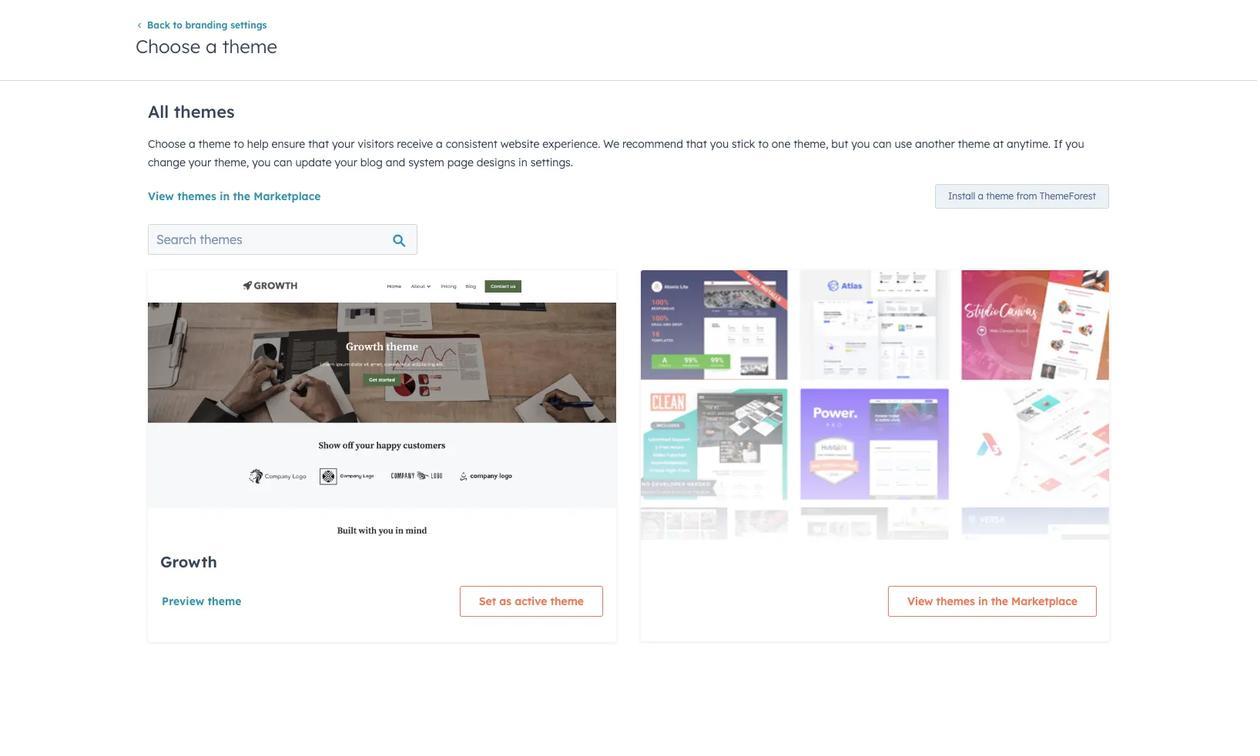Task type: describe. For each thing, give the bounding box(es) containing it.
you down help
[[252, 156, 271, 170]]

choose a theme
[[136, 35, 277, 58]]

set as active theme button
[[460, 586, 603, 617]]

all
[[148, 101, 169, 123]]

growth
[[160, 553, 217, 572]]

in for the bottom view themes in the marketplace link
[[979, 595, 988, 609]]

back to branding settings
[[147, 20, 267, 31]]

stick
[[732, 137, 756, 151]]

designs
[[477, 156, 516, 170]]

a for choose a theme
[[206, 35, 217, 58]]

preview theme
[[162, 595, 242, 609]]

use
[[895, 137, 913, 151]]

experience.
[[543, 137, 601, 151]]

choose for choose a theme
[[136, 35, 201, 58]]

theme down all themes
[[199, 137, 231, 151]]

all themes
[[148, 101, 235, 123]]

view for the bottom view themes in the marketplace link
[[908, 595, 934, 609]]

you right but
[[852, 137, 870, 151]]

preview theme button
[[161, 586, 242, 617]]

we
[[604, 137, 620, 151]]

help
[[247, 137, 269, 151]]

a for install a theme from themeforest
[[978, 190, 984, 202]]

view for the left view themes in the marketplace link
[[148, 190, 174, 203]]

1 vertical spatial view themes in the marketplace link
[[889, 586, 1097, 617]]

the for the left view themes in the marketplace link
[[233, 190, 250, 203]]

view themes in the marketplace for the bottom view themes in the marketplace link
[[908, 595, 1078, 609]]

0 vertical spatial theme,
[[794, 137, 829, 151]]

the for the bottom view themes in the marketplace link
[[992, 595, 1009, 609]]

blog
[[361, 156, 383, 170]]

another
[[916, 137, 955, 151]]

from
[[1017, 190, 1038, 202]]

as
[[500, 595, 512, 609]]

one
[[772, 137, 791, 151]]

system
[[409, 156, 445, 170]]

2 horizontal spatial to
[[759, 137, 769, 151]]

1 vertical spatial can
[[274, 156, 292, 170]]

install
[[949, 190, 976, 202]]

themeforest
[[1040, 190, 1097, 202]]

your left the visitors
[[332, 137, 355, 151]]

website
[[501, 137, 540, 151]]

page
[[448, 156, 474, 170]]

install a theme from themeforest button
[[936, 184, 1110, 209]]

1 vertical spatial themes
[[177, 190, 217, 203]]

2 vertical spatial themes
[[937, 595, 976, 609]]

but
[[832, 137, 849, 151]]

1 horizontal spatial to
[[234, 137, 244, 151]]



Task type: vqa. For each thing, say whether or not it's contained in the screenshot.
Close image
no



Task type: locate. For each thing, give the bounding box(es) containing it.
in for the left view themes in the marketplace link
[[220, 190, 230, 203]]

choose down the back
[[136, 35, 201, 58]]

1 vertical spatial choose
[[148, 137, 186, 151]]

1 horizontal spatial theme,
[[794, 137, 829, 151]]

1 vertical spatial marketplace
[[1012, 595, 1078, 609]]

to right the back
[[173, 20, 183, 31]]

0 vertical spatial the
[[233, 190, 250, 203]]

you left stick
[[710, 137, 729, 151]]

theme inside preview theme 'button'
[[208, 595, 242, 609]]

update
[[295, 156, 332, 170]]

a
[[206, 35, 217, 58], [189, 137, 196, 151], [436, 137, 443, 151], [978, 190, 984, 202]]

preview image for 'growth' theme image
[[148, 271, 617, 734]]

recommend
[[623, 137, 684, 151]]

a right install
[[978, 190, 984, 202]]

set as active theme
[[479, 595, 584, 609]]

1 vertical spatial view themes in the marketplace
[[908, 595, 1078, 609]]

ensure
[[272, 137, 305, 151]]

0 vertical spatial themes
[[174, 101, 235, 123]]

view themes in the marketplace
[[148, 190, 321, 203], [908, 595, 1078, 609]]

consistent
[[446, 137, 498, 151]]

your left "blog"
[[335, 156, 358, 170]]

theme search bar search field
[[148, 224, 418, 255]]

1 horizontal spatial the
[[992, 595, 1009, 609]]

that right recommend
[[687, 137, 707, 151]]

choose up change
[[148, 137, 186, 151]]

choose a theme to help ensure that your visitors receive a consistent website experience. we recommend that you stick to one theme, but you can use another theme at anytime. if you change your theme, you can update your blog and system page designs in settings.
[[148, 137, 1085, 170]]

branding
[[185, 20, 228, 31]]

you right if
[[1066, 137, 1085, 151]]

back to branding settings link
[[136, 20, 267, 31]]

1 horizontal spatial view themes in the marketplace
[[908, 595, 1078, 609]]

marketplace for the left view themes in the marketplace link
[[254, 190, 321, 203]]

and
[[386, 156, 406, 170]]

1 horizontal spatial in
[[519, 156, 528, 170]]

view themes in the marketplace link
[[148, 190, 321, 203], [889, 586, 1097, 617]]

1 horizontal spatial view
[[908, 595, 934, 609]]

0 horizontal spatial can
[[274, 156, 292, 170]]

0 horizontal spatial in
[[220, 190, 230, 203]]

theme inside "install a theme from themeforest" button
[[987, 190, 1014, 202]]

a down back to branding settings
[[206, 35, 217, 58]]

0 vertical spatial choose
[[136, 35, 201, 58]]

choose
[[136, 35, 201, 58], [148, 137, 186, 151]]

the inside view themes in the marketplace link
[[992, 595, 1009, 609]]

theme
[[222, 35, 277, 58], [199, 137, 231, 151], [958, 137, 991, 151], [987, 190, 1014, 202], [208, 595, 242, 609], [551, 595, 584, 609]]

theme selection page description element
[[148, 95, 1110, 172]]

can left the use
[[873, 137, 892, 151]]

theme left at
[[958, 137, 991, 151]]

0 vertical spatial marketplace
[[254, 190, 321, 203]]

0 vertical spatial in
[[519, 156, 528, 170]]

1 vertical spatial view
[[908, 595, 934, 609]]

you
[[710, 137, 729, 151], [852, 137, 870, 151], [1066, 137, 1085, 151], [252, 156, 271, 170]]

in
[[519, 156, 528, 170], [220, 190, 230, 203], [979, 595, 988, 609]]

0 horizontal spatial that
[[308, 137, 329, 151]]

a inside button
[[978, 190, 984, 202]]

to left one
[[759, 137, 769, 151]]

0 horizontal spatial to
[[173, 20, 183, 31]]

the
[[233, 190, 250, 203], [992, 595, 1009, 609]]

choose inside choose a theme to help ensure that your visitors receive a consistent website experience. we recommend that you stick to one theme, but you can use another theme at anytime. if you change your theme, you can update your blog and system page designs in settings.
[[148, 137, 186, 151]]

install a theme from themeforest
[[949, 190, 1097, 202]]

theme,
[[794, 137, 829, 151], [214, 156, 249, 170]]

1 vertical spatial theme,
[[214, 156, 249, 170]]

if
[[1054, 137, 1063, 151]]

your right change
[[189, 156, 211, 170]]

that
[[308, 137, 329, 151], [687, 137, 707, 151]]

in inside choose a theme to help ensure that your visitors receive a consistent website experience. we recommend that you stick to one theme, but you can use another theme at anytime. if you change your theme, you can update your blog and system page designs in settings.
[[519, 156, 528, 170]]

1 horizontal spatial can
[[873, 137, 892, 151]]

anytime.
[[1007, 137, 1051, 151]]

0 horizontal spatial view themes in the marketplace link
[[148, 190, 321, 203]]

preview
[[162, 595, 204, 609]]

1 that from the left
[[308, 137, 329, 151]]

theme right active
[[551, 595, 584, 609]]

0 vertical spatial can
[[873, 137, 892, 151]]

theme inside set as active theme button
[[551, 595, 584, 609]]

a up system
[[436, 137, 443, 151]]

1 vertical spatial in
[[220, 190, 230, 203]]

receive
[[397, 137, 433, 151]]

settings.
[[531, 156, 573, 170]]

1 vertical spatial the
[[992, 595, 1009, 609]]

choose for choose a theme to help ensure that your visitors receive a consistent website experience. we recommend that you stick to one theme, but you can use another theme at anytime. if you change your theme, you can update your blog and system page designs in settings.
[[148, 137, 186, 151]]

settings
[[231, 20, 267, 31]]

a for choose a theme to help ensure that your visitors receive a consistent website experience. we recommend that you stick to one theme, but you can use another theme at anytime. if you change your theme, you can update your blog and system page designs in settings.
[[189, 137, 196, 151]]

0 vertical spatial view themes in the marketplace link
[[148, 190, 321, 203]]

view themes in the marketplace for the left view themes in the marketplace link
[[148, 190, 321, 203]]

themes inside theme selection page description element
[[174, 101, 235, 123]]

marketplace
[[254, 190, 321, 203], [1012, 595, 1078, 609]]

can
[[873, 137, 892, 151], [274, 156, 292, 170]]

marketplace for the bottom view themes in the marketplace link
[[1012, 595, 1078, 609]]

1 horizontal spatial view themes in the marketplace link
[[889, 586, 1097, 617]]

back
[[147, 20, 170, 31]]

visitors
[[358, 137, 394, 151]]

theme left from
[[987, 190, 1014, 202]]

active
[[515, 595, 548, 609]]

0 vertical spatial view
[[148, 190, 174, 203]]

at
[[994, 137, 1004, 151]]

a down all themes
[[189, 137, 196, 151]]

your
[[332, 137, 355, 151], [189, 156, 211, 170], [335, 156, 358, 170]]

2 horizontal spatial in
[[979, 595, 988, 609]]

to
[[173, 20, 183, 31], [234, 137, 244, 151], [759, 137, 769, 151]]

set
[[479, 595, 496, 609]]

1 horizontal spatial marketplace
[[1012, 595, 1078, 609]]

1 horizontal spatial that
[[687, 137, 707, 151]]

0 horizontal spatial view
[[148, 190, 174, 203]]

0 horizontal spatial marketplace
[[254, 190, 321, 203]]

can down "ensure"
[[274, 156, 292, 170]]

theme, left but
[[794, 137, 829, 151]]

0 horizontal spatial view themes in the marketplace
[[148, 190, 321, 203]]

themes
[[174, 101, 235, 123], [177, 190, 217, 203], [937, 595, 976, 609]]

0 vertical spatial view themes in the marketplace
[[148, 190, 321, 203]]

view
[[148, 190, 174, 203], [908, 595, 934, 609]]

0 horizontal spatial theme,
[[214, 156, 249, 170]]

theme, down help
[[214, 156, 249, 170]]

0 horizontal spatial the
[[233, 190, 250, 203]]

change
[[148, 156, 186, 170]]

that up update
[[308, 137, 329, 151]]

theme down settings
[[222, 35, 277, 58]]

2 that from the left
[[687, 137, 707, 151]]

view inside view themes in the marketplace link
[[908, 595, 934, 609]]

2 vertical spatial in
[[979, 595, 988, 609]]

theme right preview
[[208, 595, 242, 609]]

to left help
[[234, 137, 244, 151]]



